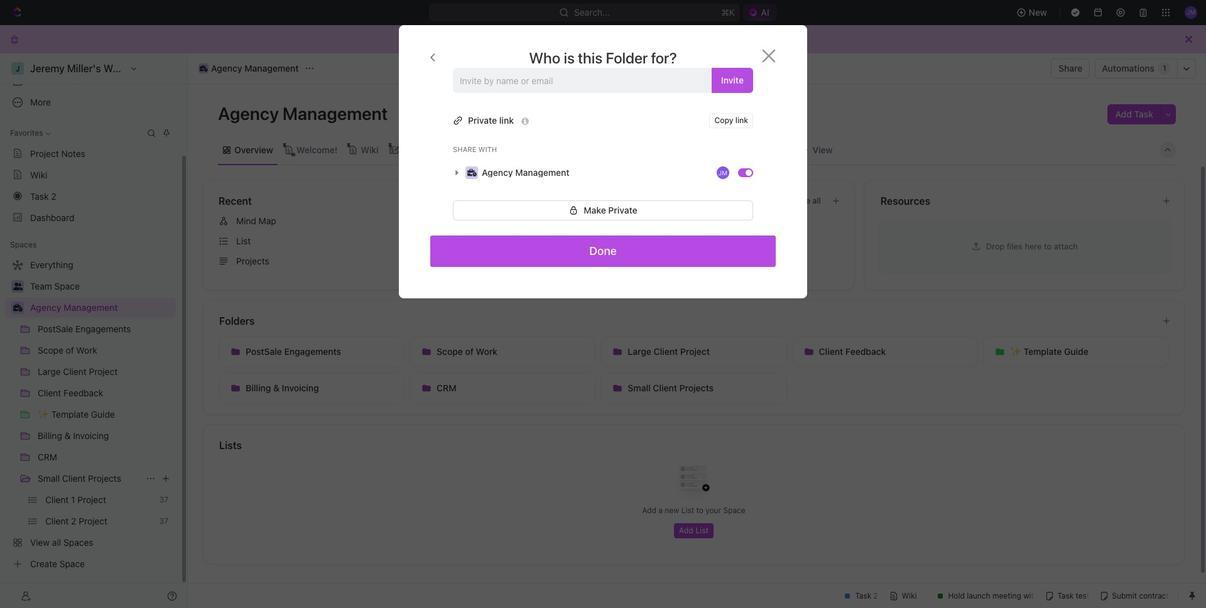 Task type: describe. For each thing, give the bounding box(es) containing it.
‎task 2
[[30, 191, 56, 201]]

agency management inside who is this folder for? dialog
[[482, 167, 570, 178]]

automations
[[1102, 63, 1155, 74]]

recent
[[219, 195, 252, 207]]

list inside add list button
[[696, 526, 709, 535]]

add list
[[679, 526, 709, 535]]

jm
[[719, 169, 728, 177]]

done
[[589, 244, 617, 258]]

organizational
[[402, 144, 462, 155]]

search...
[[574, 7, 610, 18]]

files
[[1007, 241, 1023, 251]]

engagements
[[284, 346, 341, 357]]

copy link
[[715, 116, 748, 125]]

template
[[1024, 346, 1062, 357]]

new
[[665, 506, 679, 515]]

share for share with
[[453, 145, 476, 153]]

see for 1st see all button from left
[[484, 196, 497, 205]]

is
[[564, 49, 575, 67]]

✨ template guide
[[1010, 346, 1089, 357]]

2
[[51, 191, 56, 201]]

see for second see all button from the left
[[797, 196, 811, 205]]

favorites
[[10, 128, 43, 138]]

agency inside who is this folder for? dialog
[[482, 167, 513, 178]]

client 1 project a scope of work
[[567, 256, 698, 266]]

small client projects button
[[601, 373, 787, 404]]

make
[[584, 205, 606, 215]]

management inside tree
[[64, 302, 118, 313]]

0 vertical spatial of
[[666, 256, 675, 266]]

mind map link
[[214, 211, 518, 231]]

dashboard
[[30, 212, 74, 223]]

a
[[658, 506, 663, 515]]

🤝
[[549, 256, 559, 266]]

done button
[[430, 236, 776, 267]]

add for add task
[[1115, 109, 1132, 119]]

folders
[[219, 315, 255, 327]]

✨ template guide button
[[983, 336, 1169, 368]]

small client projects inside tree
[[38, 473, 121, 484]]

all for second see all button from the left
[[813, 196, 821, 205]]

add list button
[[674, 523, 714, 538]]

of inside button
[[465, 346, 474, 357]]

lists
[[219, 440, 242, 451]]

👥
[[549, 236, 559, 246]]

spaces
[[10, 240, 37, 249]]

&
[[273, 383, 280, 393]]

add for add list
[[679, 526, 693, 535]]

projects link
[[214, 251, 518, 271]]

small inside button
[[628, 383, 651, 393]]

invite
[[721, 75, 744, 85]]

agency inside sidebar navigation
[[30, 302, 61, 313]]

map
[[259, 215, 276, 226]]

private link
[[468, 115, 514, 126]]

here
[[1025, 241, 1042, 251]]

project for client 1 project a scope of work
[[599, 256, 628, 266]]

favorites button
[[5, 126, 56, 141]]

overview link
[[232, 141, 273, 159]]

resource
[[567, 236, 605, 246]]

crm button
[[410, 373, 596, 404]]

resources button
[[880, 193, 1152, 209]]

new
[[1029, 7, 1047, 18]]

0 vertical spatial wiki
[[361, 144, 379, 155]]

attach
[[1054, 241, 1078, 251]]

lists button
[[219, 438, 1170, 453]]

feedback
[[845, 346, 886, 357]]

project notes link
[[5, 143, 176, 163]]

task
[[1134, 109, 1153, 119]]

with
[[478, 145, 497, 153]]

space
[[723, 506, 745, 515]]

project inside sidebar navigation
[[30, 148, 59, 159]]

link for private link
[[499, 115, 514, 126]]

1 see all button from the left
[[479, 193, 513, 209]]

scope inside button
[[437, 346, 463, 357]]

make private
[[584, 205, 637, 215]]

0 vertical spatial scope
[[638, 256, 664, 266]]

chart
[[464, 144, 488, 155]]

business time image
[[467, 169, 477, 177]]

overview
[[234, 144, 273, 155]]

1 horizontal spatial work
[[677, 256, 698, 266]]

work inside button
[[476, 346, 498, 357]]

untitled link
[[544, 211, 849, 231]]

0 vertical spatial to
[[1044, 241, 1052, 251]]

projects inside small client projects link
[[88, 473, 121, 484]]

postsale
[[246, 346, 282, 357]]

0 vertical spatial business time image
[[200, 65, 207, 72]]

resources
[[881, 195, 930, 207]]

new button
[[1011, 3, 1055, 23]]

client feedback button
[[792, 336, 978, 368]]

agency management inside sidebar navigation
[[30, 302, 118, 313]]

add a new list to your space
[[642, 506, 745, 515]]

untitled
[[567, 215, 599, 226]]

see all for 1st see all button from left
[[484, 196, 508, 205]]

2 see all button from the left
[[792, 193, 826, 209]]



Task type: locate. For each thing, give the bounding box(es) containing it.
‎task
[[30, 191, 49, 201]]

0 vertical spatial work
[[677, 256, 698, 266]]

projects inside projects link
[[236, 256, 269, 266]]

see all
[[484, 196, 508, 205], [797, 196, 821, 205]]

who is this folder for?
[[529, 49, 677, 67]]

private up with
[[468, 115, 497, 126]]

projects inside small client projects button
[[679, 383, 714, 393]]

2 vertical spatial list
[[696, 526, 709, 535]]

of up crm button
[[465, 346, 474, 357]]

add task
[[1115, 109, 1153, 119]]

wiki
[[361, 144, 379, 155], [30, 169, 47, 180]]

2 horizontal spatial add
[[1115, 109, 1132, 119]]

no lists icon. image
[[669, 455, 719, 506]]

client inside tree
[[62, 473, 86, 484]]

work down untitled link
[[677, 256, 698, 266]]

1 vertical spatial of
[[465, 346, 474, 357]]

2 see all from the left
[[797, 196, 821, 205]]

1 horizontal spatial see all button
[[792, 193, 826, 209]]

0 horizontal spatial business time image
[[13, 304, 22, 312]]

scope up crm
[[437, 346, 463, 357]]

dashboards link
[[5, 71, 176, 91]]

guide
[[1064, 346, 1089, 357]]

0 horizontal spatial see all button
[[479, 193, 513, 209]]

billing & invoicing button
[[219, 373, 405, 404]]

1 all from the left
[[499, 196, 508, 205]]

list down mind
[[236, 236, 251, 246]]

0 horizontal spatial scope
[[437, 346, 463, 357]]

1 horizontal spatial projects
[[236, 256, 269, 266]]

1 vertical spatial projects
[[679, 383, 714, 393]]

share with
[[453, 145, 497, 153]]

0 horizontal spatial small client projects
[[38, 473, 121, 484]]

0 horizontal spatial all
[[499, 196, 508, 205]]

⌘k
[[722, 7, 735, 18]]

scope of work button
[[410, 336, 596, 368]]

0 horizontal spatial see
[[484, 196, 497, 205]]

small client projects
[[628, 383, 714, 393], [38, 473, 121, 484]]

0 vertical spatial wiki link
[[358, 141, 379, 159]]

✨
[[1010, 346, 1021, 357]]

2 vertical spatial projects
[[88, 473, 121, 484]]

1 horizontal spatial see all
[[797, 196, 821, 205]]

1 vertical spatial 1
[[593, 256, 597, 266]]

1 see from the left
[[484, 196, 497, 205]]

postsale engagements button
[[219, 336, 405, 368]]

1 vertical spatial business time image
[[13, 304, 22, 312]]

link
[[499, 115, 514, 126], [735, 116, 748, 125]]

billing
[[246, 383, 271, 393]]

0 horizontal spatial list
[[236, 236, 251, 246]]

of
[[666, 256, 675, 266], [465, 346, 474, 357]]

1 vertical spatial wiki
[[30, 169, 47, 180]]

scope right the a
[[638, 256, 664, 266]]

1 vertical spatial small client projects
[[38, 473, 121, 484]]

business time image inside tree
[[13, 304, 22, 312]]

Invite by name or email text field
[[460, 71, 707, 90]]

0 horizontal spatial share
[[453, 145, 476, 153]]

0 vertical spatial project
[[30, 148, 59, 159]]

private right 'make'
[[608, 205, 637, 215]]

0 vertical spatial list
[[236, 236, 251, 246]]

management
[[245, 63, 299, 74], [283, 103, 388, 124], [515, 167, 570, 178], [607, 236, 660, 246], [64, 302, 118, 313]]

private
[[468, 115, 497, 126], [608, 205, 637, 215]]

notes
[[61, 148, 85, 159]]

add down add a new list to your space
[[679, 526, 693, 535]]

small inside sidebar navigation
[[38, 473, 60, 484]]

1 horizontal spatial business time image
[[200, 65, 207, 72]]

1
[[1163, 64, 1167, 73], [593, 256, 597, 266]]

1 vertical spatial small
[[38, 473, 60, 484]]

all
[[499, 196, 508, 205], [813, 196, 821, 205]]

0 vertical spatial agency management link
[[195, 61, 302, 76]]

‎task 2 link
[[5, 186, 176, 206]]

list right new
[[681, 506, 694, 515]]

0 horizontal spatial to
[[696, 506, 703, 515]]

0 horizontal spatial project
[[30, 148, 59, 159]]

your
[[706, 506, 721, 515]]

0 horizontal spatial of
[[465, 346, 474, 357]]

0 horizontal spatial wiki
[[30, 169, 47, 180]]

project down folders 'button'
[[680, 346, 710, 357]]

wiki right welcome!
[[361, 144, 379, 155]]

scope
[[638, 256, 664, 266], [437, 346, 463, 357]]

add inside add list button
[[679, 526, 693, 535]]

0 horizontal spatial link
[[499, 115, 514, 126]]

add left task
[[1115, 109, 1132, 119]]

management inside who is this folder for? dialog
[[515, 167, 570, 178]]

mind
[[236, 215, 256, 226]]

who is this folder for? dialog
[[399, 25, 807, 298]]

scope of work
[[437, 346, 498, 357]]

1 horizontal spatial wiki link
[[358, 141, 379, 159]]

1 horizontal spatial small
[[628, 383, 651, 393]]

of right the a
[[666, 256, 675, 266]]

1 horizontal spatial project
[[599, 256, 628, 266]]

business time image
[[200, 65, 207, 72], [13, 304, 22, 312]]

copy
[[715, 116, 733, 125]]

client feedback
[[819, 346, 886, 357]]

1 horizontal spatial all
[[813, 196, 821, 205]]

mind map
[[236, 215, 276, 226]]

1 vertical spatial work
[[476, 346, 498, 357]]

tree
[[5, 255, 176, 574]]

0 vertical spatial share
[[1059, 63, 1083, 74]]

2 see from the left
[[797, 196, 811, 205]]

add inside add task "button"
[[1115, 109, 1132, 119]]

1 horizontal spatial private
[[608, 205, 637, 215]]

project for large client project
[[680, 346, 710, 357]]

1 vertical spatial agency management link
[[30, 298, 173, 318]]

who
[[529, 49, 560, 67]]

1 vertical spatial scope
[[437, 346, 463, 357]]

see all for second see all button from the left
[[797, 196, 821, 205]]

0 horizontal spatial private
[[468, 115, 497, 126]]

project down the favorites 'button'
[[30, 148, 59, 159]]

billing & invoicing
[[246, 383, 319, 393]]

list down add a new list to your space
[[696, 526, 709, 535]]

to
[[1044, 241, 1052, 251], [696, 506, 703, 515]]

1 vertical spatial add
[[642, 506, 656, 515]]

0 horizontal spatial see all
[[484, 196, 508, 205]]

share inside who is this folder for? dialog
[[453, 145, 476, 153]]

this
[[578, 49, 603, 67]]

0 horizontal spatial wiki link
[[5, 165, 176, 185]]

folder
[[606, 49, 648, 67]]

welcome! link
[[294, 141, 337, 159]]

wiki link up ‎task 2 link
[[5, 165, 176, 185]]

large
[[628, 346, 651, 357]]

0 vertical spatial small
[[628, 383, 651, 393]]

list inside list link
[[236, 236, 251, 246]]

1 horizontal spatial agency management link
[[195, 61, 302, 76]]

add task button
[[1108, 104, 1161, 124]]

project left the a
[[599, 256, 628, 266]]

wiki link right welcome!
[[358, 141, 379, 159]]

resource management
[[567, 236, 660, 246]]

wiki inside sidebar navigation
[[30, 169, 47, 180]]

share inside button
[[1059, 63, 1083, 74]]

large client project button
[[601, 336, 787, 368]]

add left a
[[642, 506, 656, 515]]

1 right automations
[[1163, 64, 1167, 73]]

invoicing
[[282, 383, 319, 393]]

small client projects inside button
[[628, 383, 714, 393]]

share for share
[[1059, 63, 1083, 74]]

crm
[[437, 383, 456, 393]]

2 vertical spatial project
[[680, 346, 710, 357]]

2 horizontal spatial list
[[696, 526, 709, 535]]

tree inside sidebar navigation
[[5, 255, 176, 574]]

share left with
[[453, 145, 476, 153]]

add for add a new list to your space
[[642, 506, 656, 515]]

1 see all from the left
[[484, 196, 508, 205]]

1 down resource in the top of the page
[[593, 256, 597, 266]]

list link
[[214, 231, 518, 251]]

work up crm button
[[476, 346, 498, 357]]

1 horizontal spatial list
[[681, 506, 694, 515]]

project
[[30, 148, 59, 159], [599, 256, 628, 266], [680, 346, 710, 357]]

2 vertical spatial add
[[679, 526, 693, 535]]

0 vertical spatial projects
[[236, 256, 269, 266]]

dashboard link
[[5, 207, 176, 227]]

wiki link
[[358, 141, 379, 159], [5, 165, 176, 185]]

1 horizontal spatial link
[[735, 116, 748, 125]]

1 horizontal spatial small client projects
[[628, 383, 714, 393]]

welcome!
[[296, 144, 337, 155]]

1 vertical spatial list
[[681, 506, 694, 515]]

1 vertical spatial private
[[608, 205, 637, 215]]

project notes
[[30, 148, 85, 159]]

1 horizontal spatial scope
[[638, 256, 664, 266]]

docs
[[549, 195, 573, 207]]

0 horizontal spatial agency management link
[[30, 298, 173, 318]]

to right here
[[1044, 241, 1052, 251]]

1 vertical spatial wiki link
[[5, 165, 176, 185]]

1 horizontal spatial see
[[797, 196, 811, 205]]

see
[[484, 196, 497, 205], [797, 196, 811, 205]]

2 horizontal spatial projects
[[679, 383, 714, 393]]

large client project
[[628, 346, 710, 357]]

1 horizontal spatial wiki
[[361, 144, 379, 155]]

1 horizontal spatial share
[[1059, 63, 1083, 74]]

1 vertical spatial project
[[599, 256, 628, 266]]

tree containing agency management
[[5, 255, 176, 574]]

agency
[[211, 63, 242, 74], [218, 103, 279, 124], [482, 167, 513, 178], [30, 302, 61, 313]]

1 horizontal spatial 1
[[1163, 64, 1167, 73]]

link for copy link
[[735, 116, 748, 125]]

all for 1st see all button from left
[[499, 196, 508, 205]]

0 horizontal spatial work
[[476, 346, 498, 357]]

for?
[[651, 49, 677, 67]]

0 horizontal spatial add
[[642, 506, 656, 515]]

projects
[[236, 256, 269, 266], [679, 383, 714, 393], [88, 473, 121, 484]]

to left your
[[696, 506, 703, 515]]

dashboards
[[30, 75, 79, 86]]

0 horizontal spatial projects
[[88, 473, 121, 484]]

organizational chart link
[[399, 141, 488, 159]]

share left automations
[[1059, 63, 1083, 74]]

0 horizontal spatial 1
[[593, 256, 597, 266]]

small client projects link
[[38, 469, 141, 489]]

share
[[1059, 63, 1083, 74], [453, 145, 476, 153]]

drop
[[986, 241, 1005, 251]]

a
[[630, 256, 636, 266]]

1 horizontal spatial to
[[1044, 241, 1052, 251]]

0 vertical spatial small client projects
[[628, 383, 714, 393]]

small
[[628, 383, 651, 393], [38, 473, 60, 484]]

add
[[1115, 109, 1132, 119], [642, 506, 656, 515], [679, 526, 693, 535]]

sidebar navigation
[[0, 53, 188, 608]]

organizational chart
[[402, 144, 488, 155]]

postsale engagements
[[246, 346, 341, 357]]

work
[[677, 256, 698, 266], [476, 346, 498, 357]]

2 horizontal spatial project
[[680, 346, 710, 357]]

1 horizontal spatial add
[[679, 526, 693, 535]]

0 vertical spatial 1
[[1163, 64, 1167, 73]]

drop files here to attach
[[986, 241, 1078, 251]]

1 vertical spatial to
[[696, 506, 703, 515]]

2 all from the left
[[813, 196, 821, 205]]

share button
[[1051, 58, 1090, 79]]

0 vertical spatial add
[[1115, 109, 1132, 119]]

1 horizontal spatial of
[[666, 256, 675, 266]]

project inside button
[[680, 346, 710, 357]]

wiki up ‎task
[[30, 169, 47, 180]]

0 horizontal spatial small
[[38, 473, 60, 484]]

1 vertical spatial share
[[453, 145, 476, 153]]

0 vertical spatial private
[[468, 115, 497, 126]]

folders button
[[219, 313, 1152, 329]]



Task type: vqa. For each thing, say whether or not it's contained in the screenshot.
laptop code icon
no



